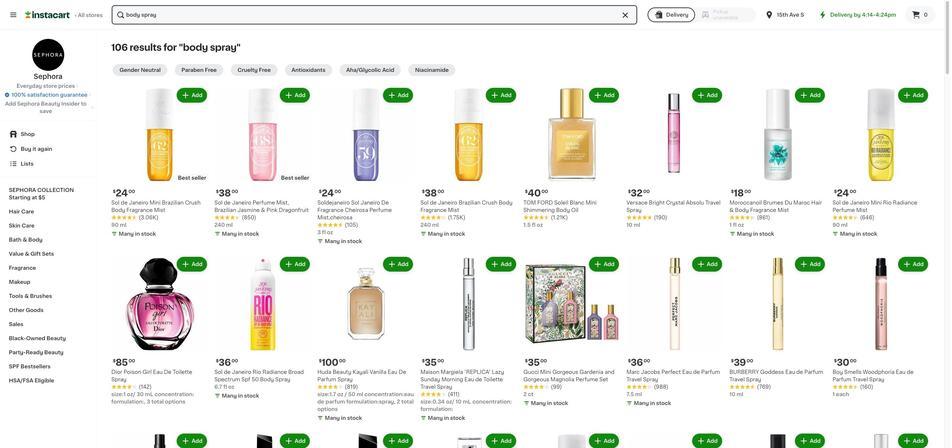 Task type: describe. For each thing, give the bounding box(es) containing it.
service type group
[[648, 7, 756, 22]]

instacart logo image
[[25, 10, 70, 19]]

Search field
[[112, 5, 637, 24]]

sephora logo image
[[32, 39, 64, 71]]



Task type: locate. For each thing, give the bounding box(es) containing it.
None search field
[[111, 4, 638, 25]]

product group
[[111, 86, 208, 240], [214, 86, 311, 240], [317, 86, 415, 247], [420, 86, 518, 240], [523, 86, 621, 229], [627, 86, 724, 229], [730, 86, 827, 240], [833, 86, 930, 240], [111, 256, 208, 406], [214, 256, 311, 402], [317, 256, 415, 424], [420, 256, 518, 424], [523, 256, 621, 409], [627, 256, 724, 409], [730, 256, 827, 399], [833, 256, 930, 399], [111, 433, 208, 449], [214, 433, 311, 449], [317, 433, 415, 449], [420, 433, 518, 449], [523, 433, 621, 449], [627, 433, 724, 449], [730, 433, 827, 449], [833, 433, 930, 449]]



Task type: vqa. For each thing, say whether or not it's contained in the screenshot.
first $
no



